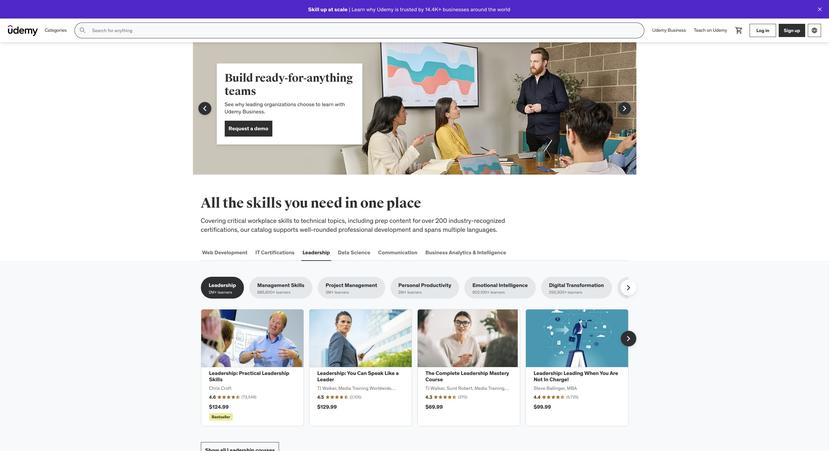 Task type: describe. For each thing, give the bounding box(es) containing it.
0 vertical spatial in
[[766, 27, 770, 33]]

leadership: you can speak like a leader
[[318, 370, 399, 383]]

certifications
[[261, 249, 295, 256]]

organizations
[[265, 101, 296, 108]]

902,100+
[[473, 290, 490, 295]]

learners for digital transformation
[[568, 290, 583, 295]]

web development
[[202, 249, 248, 256]]

for
[[413, 217, 421, 225]]

not
[[534, 377, 543, 383]]

data science
[[338, 249, 371, 256]]

learners for business strategy
[[634, 290, 648, 295]]

skills inside management skills 885,600+ learners
[[291, 282, 305, 289]]

leader
[[318, 377, 334, 383]]

leadership inside "topic filters" element
[[209, 282, 236, 289]]

on
[[707, 27, 712, 33]]

build ready-for-anything teams see why leading organizations choose to learn with udemy business.
[[225, 71, 353, 115]]

all the skills you need in one place
[[201, 195, 421, 212]]

leading
[[564, 370, 584, 377]]

Search for anything text field
[[91, 25, 637, 36]]

885,600+
[[257, 290, 275, 295]]

rounded
[[314, 226, 337, 234]]

leadership: for leadership: practical leadership skills
[[209, 370, 238, 377]]

business for business analytics & intelligence
[[426, 249, 448, 256]]

digital transformation 250,300+ learners
[[549, 282, 604, 295]]

request
[[229, 125, 249, 132]]

submit search image
[[79, 27, 87, 34]]

why for |
[[367, 6, 376, 13]]

learn
[[352, 6, 365, 13]]

udemy business
[[653, 27, 687, 33]]

sign up link
[[779, 24, 806, 37]]

categories
[[45, 27, 67, 33]]

request a demo
[[229, 125, 269, 132]]

next image inside carousel element
[[620, 103, 630, 114]]

up for skill
[[321, 6, 327, 13]]

the complete leadership mastery course link
[[426, 370, 510, 383]]

previous image
[[200, 103, 210, 114]]

like
[[385, 370, 395, 377]]

leadership button
[[301, 245, 331, 261]]

data
[[338, 249, 350, 256]]

200
[[436, 217, 448, 225]]

intelligence inside emotional intelligence 902,100+ learners
[[499, 282, 528, 289]]

2m+ inside personal productivity 2m+ learners
[[399, 290, 407, 295]]

charge!
[[550, 377, 569, 383]]

carousel element containing leadership: practical leadership skills
[[201, 310, 637, 427]]

learn
[[322, 101, 334, 108]]

communication button
[[377, 245, 419, 261]]

management inside management skills 885,600+ learners
[[257, 282, 290, 289]]

need
[[311, 195, 343, 212]]

0 vertical spatial a
[[250, 125, 253, 132]]

all
[[201, 195, 220, 212]]

transformation
[[567, 282, 604, 289]]

scale
[[335, 6, 348, 13]]

teams
[[225, 84, 256, 98]]

next image inside "topic filters" element
[[624, 283, 634, 294]]

leadership inside "leadership: practical leadership skills"
[[262, 370, 290, 377]]

build
[[225, 71, 253, 85]]

communication
[[378, 249, 418, 256]]

speak
[[368, 370, 384, 377]]

place
[[387, 195, 421, 212]]

log
[[757, 27, 765, 33]]

categories button
[[41, 23, 71, 38]]

you inside leadership: leading when you are not in charge!
[[600, 370, 609, 377]]

leadership 2m+ learners
[[209, 282, 236, 295]]

analytics
[[449, 249, 472, 256]]

1m+
[[626, 290, 633, 295]]

why for teams
[[235, 101, 245, 108]]

management skills 885,600+ learners
[[257, 282, 305, 295]]

it
[[256, 249, 260, 256]]

at
[[328, 6, 334, 13]]

next image
[[624, 334, 634, 344]]

certifications,
[[201, 226, 239, 234]]

leadership: practical leadership skills link
[[209, 370, 290, 383]]

multiple
[[443, 226, 466, 234]]

topic filters element
[[201, 277, 678, 299]]

skills inside covering critical workplace skills to technical topics, including prep content for over 200 industry-recognized certifications, our catalog supports well-rounded professional development and spans multiple languages.
[[278, 217, 292, 225]]

leadership: for leadership: leading when you are not in charge!
[[534, 370, 563, 377]]

sign up
[[784, 27, 801, 33]]

management inside 'project management 3m+ learners'
[[345, 282, 377, 289]]

leadership: leading when you are not in charge! link
[[534, 370, 619, 383]]

teach on udemy
[[694, 27, 728, 33]]

including
[[348, 217, 374, 225]]

it certifications
[[256, 249, 295, 256]]

skill up at scale | learn why udemy is trusted by 14.4k+ businesses around the world
[[308, 6, 511, 13]]

leadership: you can speak like a leader link
[[318, 370, 399, 383]]

is
[[395, 6, 399, 13]]

|
[[349, 6, 351, 13]]

in
[[544, 377, 549, 383]]

learners for personal productivity
[[408, 290, 422, 295]]

skill
[[308, 6, 320, 13]]

leadership: practical leadership skills
[[209, 370, 290, 383]]

the
[[426, 370, 435, 377]]

udemy image
[[8, 25, 38, 36]]

business for business strategy 1m+ learners
[[626, 282, 648, 289]]

one
[[361, 195, 384, 212]]

a inside "leadership: you can speak like a leader"
[[396, 370, 399, 377]]

trusted
[[400, 6, 417, 13]]

log in
[[757, 27, 770, 33]]

carousel element containing build ready-for-anything teams
[[193, 42, 637, 175]]

you inside "leadership: you can speak like a leader"
[[347, 370, 356, 377]]

0 vertical spatial skills
[[246, 195, 282, 212]]



Task type: vqa. For each thing, say whether or not it's contained in the screenshot.


Task type: locate. For each thing, give the bounding box(es) containing it.
complete
[[436, 370, 460, 377]]

3 learners from the left
[[335, 290, 349, 295]]

0 vertical spatial why
[[367, 6, 376, 13]]

personal
[[399, 282, 420, 289]]

learners for project management
[[335, 290, 349, 295]]

leadership right practical
[[262, 370, 290, 377]]

leadership left "mastery"
[[461, 370, 489, 377]]

why inside build ready-for-anything teams see why leading organizations choose to learn with udemy business.
[[235, 101, 245, 108]]

covering
[[201, 217, 226, 225]]

to inside build ready-for-anything teams see why leading organizations choose to learn with udemy business.
[[316, 101, 321, 108]]

1 2m+ from the left
[[209, 290, 217, 295]]

business analytics & intelligence
[[426, 249, 507, 256]]

1 horizontal spatial leadership:
[[318, 370, 346, 377]]

0 horizontal spatial in
[[345, 195, 358, 212]]

2 you from the left
[[600, 370, 609, 377]]

the
[[489, 6, 496, 13], [223, 195, 244, 212]]

learners inside digital transformation 250,300+ learners
[[568, 290, 583, 295]]

0 vertical spatial carousel element
[[193, 42, 637, 175]]

are
[[610, 370, 619, 377]]

technical
[[301, 217, 327, 225]]

choose a language image
[[812, 27, 819, 34]]

1 horizontal spatial skills
[[291, 282, 305, 289]]

business left the teach
[[668, 27, 687, 33]]

1 vertical spatial a
[[396, 370, 399, 377]]

leadership:
[[209, 370, 238, 377], [318, 370, 346, 377], [534, 370, 563, 377]]

1 horizontal spatial up
[[795, 27, 801, 33]]

learners
[[218, 290, 232, 295], [276, 290, 291, 295], [335, 290, 349, 295], [408, 290, 422, 295], [491, 290, 505, 295], [568, 290, 583, 295], [634, 290, 648, 295]]

digital
[[549, 282, 566, 289]]

0 horizontal spatial up
[[321, 6, 327, 13]]

0 vertical spatial to
[[316, 101, 321, 108]]

0 vertical spatial the
[[489, 6, 496, 13]]

the left world
[[489, 6, 496, 13]]

languages.
[[467, 226, 498, 234]]

1 learners from the left
[[218, 290, 232, 295]]

2m+ inside the leadership 2m+ learners
[[209, 290, 217, 295]]

skills up workplace
[[246, 195, 282, 212]]

development
[[375, 226, 411, 234]]

project management 3m+ learners
[[326, 282, 377, 295]]

in up including
[[345, 195, 358, 212]]

leadership: inside "leadership: practical leadership skills"
[[209, 370, 238, 377]]

up right sign
[[795, 27, 801, 33]]

0 horizontal spatial management
[[257, 282, 290, 289]]

learners inside the leadership 2m+ learners
[[218, 290, 232, 295]]

0 horizontal spatial 2m+
[[209, 290, 217, 295]]

workplace
[[248, 217, 277, 225]]

emotional
[[473, 282, 498, 289]]

business inside "link"
[[668, 27, 687, 33]]

1 horizontal spatial business
[[626, 282, 648, 289]]

2 horizontal spatial business
[[668, 27, 687, 33]]

shopping cart with 0 items image
[[736, 27, 744, 34]]

1 vertical spatial carousel element
[[201, 310, 637, 427]]

2 learners from the left
[[276, 290, 291, 295]]

world
[[498, 6, 511, 13]]

critical
[[228, 217, 246, 225]]

carousel element
[[193, 42, 637, 175], [201, 310, 637, 427]]

personal productivity 2m+ learners
[[399, 282, 452, 295]]

anything
[[307, 71, 353, 85]]

a
[[250, 125, 253, 132], [396, 370, 399, 377]]

intelligence right & on the right
[[477, 249, 507, 256]]

1 vertical spatial in
[[345, 195, 358, 212]]

industry-
[[449, 217, 474, 225]]

business down spans
[[426, 249, 448, 256]]

leadership: inside "leadership: you can speak like a leader"
[[318, 370, 346, 377]]

see
[[225, 101, 234, 108]]

to inside covering critical workplace skills to technical topics, including prep content for over 200 industry-recognized certifications, our catalog supports well-rounded professional development and spans multiple languages.
[[294, 217, 300, 225]]

up for sign
[[795, 27, 801, 33]]

science
[[351, 249, 371, 256]]

can
[[357, 370, 367, 377]]

with
[[335, 101, 345, 108]]

development
[[215, 249, 248, 256]]

emotional intelligence 902,100+ learners
[[473, 282, 528, 295]]

1 horizontal spatial a
[[396, 370, 399, 377]]

learners for management skills
[[276, 290, 291, 295]]

0 horizontal spatial the
[[223, 195, 244, 212]]

2 management from the left
[[345, 282, 377, 289]]

our
[[241, 226, 250, 234]]

teach on udemy link
[[691, 23, 732, 38]]

why right learn
[[367, 6, 376, 13]]

leadership down web development "button"
[[209, 282, 236, 289]]

sign
[[784, 27, 794, 33]]

management
[[257, 282, 290, 289], [345, 282, 377, 289]]

you
[[347, 370, 356, 377], [600, 370, 609, 377]]

leadership: left leading
[[534, 370, 563, 377]]

1 horizontal spatial management
[[345, 282, 377, 289]]

skills inside "leadership: practical leadership skills"
[[209, 377, 223, 383]]

udemy business link
[[649, 23, 691, 38]]

0 horizontal spatial you
[[347, 370, 356, 377]]

spans
[[425, 226, 442, 234]]

you
[[285, 195, 308, 212]]

you left are
[[600, 370, 609, 377]]

leadership inside button
[[303, 249, 330, 256]]

teach
[[694, 27, 706, 33]]

content
[[390, 217, 411, 225]]

learners inside 'project management 3m+ learners'
[[335, 290, 349, 295]]

0 vertical spatial up
[[321, 6, 327, 13]]

and
[[413, 226, 423, 234]]

0 horizontal spatial skills
[[209, 377, 223, 383]]

7 learners from the left
[[634, 290, 648, 295]]

1 horizontal spatial why
[[367, 6, 376, 13]]

2 2m+ from the left
[[399, 290, 407, 295]]

leadership inside the complete leadership mastery course
[[461, 370, 489, 377]]

0 vertical spatial next image
[[620, 103, 630, 114]]

log in link
[[750, 24, 777, 37]]

business inside business strategy 1m+ learners
[[626, 282, 648, 289]]

learners inside emotional intelligence 902,100+ learners
[[491, 290, 505, 295]]

why right the see
[[235, 101, 245, 108]]

prep
[[375, 217, 388, 225]]

udemy inside build ready-for-anything teams see why leading organizations choose to learn with udemy business.
[[225, 108, 241, 115]]

&
[[473, 249, 476, 256]]

course
[[426, 377, 443, 383]]

productivity
[[421, 282, 452, 289]]

leadership down rounded on the left of page
[[303, 249, 330, 256]]

0 horizontal spatial business
[[426, 249, 448, 256]]

learners for emotional intelligence
[[491, 290, 505, 295]]

5 learners from the left
[[491, 290, 505, 295]]

web development button
[[201, 245, 249, 261]]

1 vertical spatial to
[[294, 217, 300, 225]]

1 you from the left
[[347, 370, 356, 377]]

you left can
[[347, 370, 356, 377]]

well-
[[300, 226, 314, 234]]

recognized
[[474, 217, 505, 225]]

1 vertical spatial why
[[235, 101, 245, 108]]

the up the critical
[[223, 195, 244, 212]]

learners inside management skills 885,600+ learners
[[276, 290, 291, 295]]

1 horizontal spatial you
[[600, 370, 609, 377]]

1 horizontal spatial to
[[316, 101, 321, 108]]

it certifications button
[[254, 245, 296, 261]]

topics,
[[328, 217, 347, 225]]

around
[[471, 6, 487, 13]]

1 vertical spatial business
[[426, 249, 448, 256]]

business strategy 1m+ learners
[[626, 282, 670, 295]]

project
[[326, 282, 344, 289]]

6 learners from the left
[[568, 290, 583, 295]]

14.4k+
[[425, 6, 442, 13]]

to left learn at left top
[[316, 101, 321, 108]]

leading
[[246, 101, 263, 108]]

business up 1m+ on the bottom
[[626, 282, 648, 289]]

by
[[419, 6, 424, 13]]

mastery
[[490, 370, 510, 377]]

businesses
[[443, 6, 470, 13]]

to up supports
[[294, 217, 300, 225]]

management right project
[[345, 282, 377, 289]]

leadership: left can
[[318, 370, 346, 377]]

1 horizontal spatial in
[[766, 27, 770, 33]]

3m+
[[326, 290, 334, 295]]

leadership: inside leadership: leading when you are not in charge!
[[534, 370, 563, 377]]

1 management from the left
[[257, 282, 290, 289]]

demo
[[254, 125, 269, 132]]

next image
[[620, 103, 630, 114], [624, 283, 634, 294]]

management up 885,600+
[[257, 282, 290, 289]]

1 vertical spatial intelligence
[[499, 282, 528, 289]]

2 horizontal spatial leadership:
[[534, 370, 563, 377]]

learners inside business strategy 1m+ learners
[[634, 290, 648, 295]]

3 leadership: from the left
[[534, 370, 563, 377]]

leadership: leading when you are not in charge!
[[534, 370, 619, 383]]

over
[[422, 217, 434, 225]]

in right log
[[766, 27, 770, 33]]

professional
[[339, 226, 373, 234]]

in
[[766, 27, 770, 33], [345, 195, 358, 212]]

1 vertical spatial skills
[[209, 377, 223, 383]]

covering critical workplace skills to technical topics, including prep content for over 200 industry-recognized certifications, our catalog supports well-rounded professional development and spans multiple languages.
[[201, 217, 505, 234]]

learners inside personal productivity 2m+ learners
[[408, 290, 422, 295]]

leadership: for leadership: you can speak like a leader
[[318, 370, 346, 377]]

business inside button
[[426, 249, 448, 256]]

0 vertical spatial skills
[[291, 282, 305, 289]]

1 leadership: from the left
[[209, 370, 238, 377]]

1 vertical spatial up
[[795, 27, 801, 33]]

leadership
[[303, 249, 330, 256], [209, 282, 236, 289], [262, 370, 290, 377], [461, 370, 489, 377]]

4 learners from the left
[[408, 290, 422, 295]]

practical
[[239, 370, 261, 377]]

leadership: left practical
[[209, 370, 238, 377]]

2 vertical spatial business
[[626, 282, 648, 289]]

data science button
[[337, 245, 372, 261]]

0 horizontal spatial to
[[294, 217, 300, 225]]

ready-
[[255, 71, 288, 85]]

strategy
[[649, 282, 670, 289]]

1 vertical spatial skills
[[278, 217, 292, 225]]

1 vertical spatial the
[[223, 195, 244, 212]]

0 horizontal spatial a
[[250, 125, 253, 132]]

a left the demo on the left of the page
[[250, 125, 253, 132]]

skills up supports
[[278, 217, 292, 225]]

why
[[367, 6, 376, 13], [235, 101, 245, 108]]

0 horizontal spatial why
[[235, 101, 245, 108]]

a right like
[[396, 370, 399, 377]]

up left the at on the left top
[[321, 6, 327, 13]]

1 horizontal spatial 2m+
[[399, 290, 407, 295]]

1 vertical spatial next image
[[624, 283, 634, 294]]

1 horizontal spatial the
[[489, 6, 496, 13]]

intelligence right emotional
[[499, 282, 528, 289]]

0 vertical spatial intelligence
[[477, 249, 507, 256]]

request a demo link
[[225, 121, 272, 137]]

intelligence inside button
[[477, 249, 507, 256]]

0 vertical spatial business
[[668, 27, 687, 33]]

close image
[[817, 6, 824, 13]]

0 horizontal spatial leadership:
[[209, 370, 238, 377]]

2 leadership: from the left
[[318, 370, 346, 377]]

web
[[202, 249, 213, 256]]



